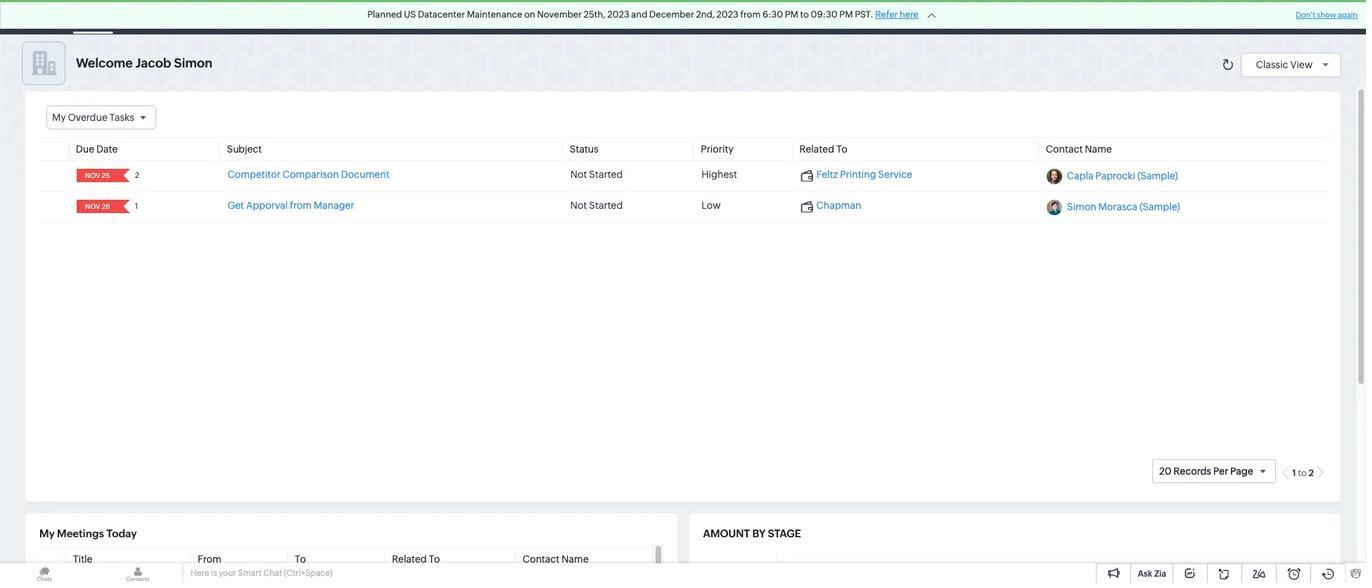 Task type: locate. For each thing, give the bounding box(es) containing it.
contact
[[1046, 144, 1083, 155], [523, 554, 560, 565]]

orders
[[783, 12, 815, 23]]

1 horizontal spatial meetings
[[405, 12, 447, 23]]

0 horizontal spatial contact
[[523, 554, 560, 565]]

subject link
[[227, 144, 262, 155]]

2 not started from the top
[[571, 200, 623, 211]]

refer
[[876, 9, 898, 20]]

0 vertical spatial contact name link
[[1046, 144, 1112, 155]]

0 vertical spatial (sample)
[[1138, 170, 1179, 182]]

0 horizontal spatial contact name link
[[523, 554, 589, 565]]

ask zia
[[1138, 569, 1167, 579]]

1 vertical spatial not started
[[571, 200, 623, 211]]

25th,
[[584, 9, 606, 20]]

feltz printing service
[[817, 169, 913, 180]]

0 vertical spatial contact
[[1046, 144, 1083, 155]]

welcome jacob simon
[[76, 56, 213, 70]]

marketplace element
[[1238, 0, 1267, 34]]

my left overdue
[[52, 112, 66, 123]]

highest
[[702, 169, 738, 180]]

0 horizontal spatial meetings
[[57, 528, 104, 540]]

1 vertical spatial my
[[39, 528, 55, 540]]

2 2023 from the left
[[717, 9, 739, 20]]

1 vertical spatial simon
[[1067, 201, 1097, 213]]

1 horizontal spatial related to link
[[800, 144, 848, 155]]

not for highest
[[571, 169, 587, 180]]

smart
[[238, 569, 262, 579]]

1 horizontal spatial related to
[[800, 144, 848, 155]]

subject
[[227, 144, 262, 155]]

0 vertical spatial my
[[52, 112, 66, 123]]

1 vertical spatial contact name link
[[523, 554, 589, 565]]

quotes link
[[690, 0, 746, 34]]

1 vertical spatial related to link
[[392, 554, 440, 565]]

1 horizontal spatial name
[[1085, 144, 1112, 155]]

don't show again link
[[1297, 11, 1358, 19]]

projects link
[[888, 0, 947, 34]]

(sample)
[[1138, 170, 1179, 182], [1140, 201, 1181, 213]]

1 vertical spatial tasks
[[110, 112, 134, 123]]

1 horizontal spatial pm
[[840, 9, 853, 20]]

pm
[[785, 9, 799, 20], [840, 9, 853, 20]]

pm left pst.
[[840, 9, 853, 20]]

0 horizontal spatial related
[[392, 554, 427, 565]]

chapman
[[817, 200, 862, 211]]

2 horizontal spatial to
[[837, 144, 848, 155]]

my for my meetings today
[[39, 528, 55, 540]]

0 vertical spatial tasks
[[357, 12, 382, 23]]

tasks inside "link"
[[357, 12, 382, 23]]

datacenter
[[418, 9, 465, 20]]

due
[[76, 144, 94, 155]]

1 started from the top
[[589, 169, 623, 180]]

name for the left contact name link
[[562, 554, 589, 565]]

printing
[[840, 169, 877, 180]]

2 not from the top
[[571, 200, 587, 211]]

products
[[638, 12, 679, 23]]

products link
[[626, 0, 690, 34]]

1 not from the top
[[571, 169, 587, 180]]

2 pm from the left
[[840, 9, 853, 20]]

0 horizontal spatial name
[[562, 554, 589, 565]]

2023
[[608, 9, 630, 20], [717, 9, 739, 20]]

1 vertical spatial to
[[1299, 468, 1307, 479]]

quotes
[[701, 12, 735, 23]]

overdue
[[68, 112, 108, 123]]

get apporval from manager link
[[228, 200, 354, 211]]

get apporval from manager
[[228, 200, 354, 211]]

tasks inside field
[[110, 112, 134, 123]]

ask
[[1138, 569, 1153, 579]]

crm link
[[11, 10, 62, 25]]

chapman link
[[801, 200, 862, 213]]

1 vertical spatial meetings
[[57, 528, 104, 540]]

1 horizontal spatial tasks
[[357, 12, 382, 23]]

1 horizontal spatial to
[[1299, 468, 1307, 479]]

0 horizontal spatial related to
[[392, 554, 440, 565]]

0 vertical spatial not started
[[571, 169, 623, 180]]

title link
[[73, 554, 93, 565]]

0 horizontal spatial contact name
[[523, 554, 589, 565]]

low
[[702, 200, 721, 211]]

1 vertical spatial 1
[[1293, 468, 1297, 479]]

0 vertical spatial related to
[[800, 144, 848, 155]]

service
[[879, 169, 913, 180]]

capla paprocki (sample) link
[[1067, 170, 1179, 182]]

1 vertical spatial (sample)
[[1140, 201, 1181, 213]]

related to
[[800, 144, 848, 155], [392, 554, 440, 565]]

view
[[1291, 59, 1313, 70]]

don't
[[1297, 11, 1316, 19]]

0 vertical spatial contact name
[[1046, 144, 1112, 155]]

competitor comparison document link
[[228, 169, 390, 180]]

not started for low
[[571, 200, 623, 211]]

0 vertical spatial to
[[801, 9, 809, 20]]

from down competitor comparison document link
[[290, 200, 312, 211]]

profile image
[[1295, 0, 1334, 34]]

1 vertical spatial not
[[571, 200, 587, 211]]

My Overdue Tasks field
[[46, 106, 156, 130]]

1 not started from the top
[[571, 169, 623, 180]]

my
[[52, 112, 66, 123], [39, 528, 55, 540]]

from
[[741, 9, 761, 20], [290, 200, 312, 211]]

meetings link
[[394, 0, 459, 34]]

due date link
[[76, 144, 118, 155]]

sales orders link
[[746, 0, 826, 34]]

1 pm from the left
[[785, 9, 799, 20]]

1 horizontal spatial contact
[[1046, 144, 1083, 155]]

my meetings today
[[39, 528, 137, 540]]

simon right jacob
[[174, 56, 213, 70]]

my overdue tasks
[[52, 112, 134, 123]]

None field
[[81, 169, 114, 182], [81, 200, 114, 213], [81, 169, 114, 182], [81, 200, 114, 213]]

0 horizontal spatial 1
[[135, 202, 138, 211]]

1 vertical spatial contact
[[523, 554, 560, 565]]

1
[[135, 202, 138, 211], [1293, 468, 1297, 479]]

contact name link
[[1046, 144, 1112, 155], [523, 554, 589, 565]]

contacts image
[[94, 564, 182, 583]]

1 horizontal spatial 2
[[1309, 468, 1315, 479]]

document
[[341, 169, 390, 180]]

0 vertical spatial meetings
[[405, 12, 447, 23]]

0 vertical spatial name
[[1085, 144, 1112, 155]]

related to link
[[800, 144, 848, 155], [392, 554, 440, 565]]

0 vertical spatial from
[[741, 9, 761, 20]]

meetings
[[405, 12, 447, 23], [57, 528, 104, 540]]

from left 6:30
[[741, 9, 761, 20]]

date
[[96, 144, 118, 155]]

is
[[211, 569, 217, 579]]

meetings up the title
[[57, 528, 104, 540]]

0 vertical spatial related
[[800, 144, 835, 155]]

1 horizontal spatial contact name
[[1046, 144, 1112, 155]]

pm right 6:30
[[785, 9, 799, 20]]

0 horizontal spatial 2023
[[608, 9, 630, 20]]

0 horizontal spatial tasks
[[110, 112, 134, 123]]

2023 left and
[[608, 9, 630, 20]]

simon down capla
[[1067, 201, 1097, 213]]

december
[[650, 9, 695, 20]]

my up chats image
[[39, 528, 55, 540]]

show
[[1318, 11, 1337, 19]]

1 horizontal spatial 1
[[1293, 468, 1297, 479]]

(sample) right paprocki
[[1138, 170, 1179, 182]]

1 vertical spatial contact name
[[523, 554, 589, 565]]

0 horizontal spatial simon
[[174, 56, 213, 70]]

1 horizontal spatial 2023
[[717, 9, 739, 20]]

(sample) right morasca
[[1140, 201, 1181, 213]]

0 vertical spatial not
[[571, 169, 587, 180]]

title
[[73, 554, 93, 565]]

2
[[135, 171, 139, 180], [1309, 468, 1315, 479]]

2 started from the top
[[589, 200, 623, 211]]

not started for highest
[[571, 169, 623, 180]]

chat
[[264, 569, 282, 579]]

2nd,
[[696, 9, 715, 20]]

enterprise-trial upgrade
[[1035, 6, 1099, 27]]

my inside field
[[52, 112, 66, 123]]

manager
[[314, 200, 354, 211]]

1 vertical spatial from
[[290, 200, 312, 211]]

name
[[1085, 144, 1112, 155], [562, 554, 589, 565]]

1 vertical spatial name
[[562, 554, 589, 565]]

0 horizontal spatial 2
[[135, 171, 139, 180]]

setup element
[[1267, 0, 1295, 34]]

1 horizontal spatial to
[[429, 554, 440, 565]]

tasks right overdue
[[110, 112, 134, 123]]

planned
[[368, 9, 402, 20]]

0 horizontal spatial pm
[[785, 9, 799, 20]]

2023 right 2nd,
[[717, 9, 739, 20]]

0 vertical spatial 1
[[135, 202, 138, 211]]

from
[[198, 554, 222, 565]]

signals element
[[1182, 0, 1209, 34]]

to for the leftmost related to link
[[429, 554, 440, 565]]

0 vertical spatial started
[[589, 169, 623, 180]]

1 vertical spatial related to
[[392, 554, 440, 565]]

contact name
[[1046, 144, 1112, 155], [523, 554, 589, 565]]

amount
[[703, 528, 750, 540]]

1 horizontal spatial related
[[800, 144, 835, 155]]

and
[[632, 9, 648, 20]]

not
[[571, 169, 587, 180], [571, 200, 587, 211]]

0 vertical spatial 2
[[135, 171, 139, 180]]

morasca
[[1099, 201, 1138, 213]]

related to for the leftmost related to link
[[392, 554, 440, 565]]

tasks
[[357, 12, 382, 23], [110, 112, 134, 123]]

refer here link
[[876, 9, 919, 20]]

maintenance
[[467, 9, 523, 20]]

meetings right planned
[[405, 12, 447, 23]]

tasks left us
[[357, 12, 382, 23]]

1 vertical spatial started
[[589, 200, 623, 211]]



Task type: vqa. For each thing, say whether or not it's contained in the screenshot.
Holiday list
no



Task type: describe. For each thing, give the bounding box(es) containing it.
contact name for the left contact name link
[[523, 554, 589, 565]]

related to for related to link to the top
[[800, 144, 848, 155]]

create menu element
[[1119, 0, 1154, 34]]

due date
[[76, 144, 118, 155]]

competitor
[[228, 169, 281, 180]]

welcome
[[76, 56, 133, 70]]

contact name for right contact name link
[[1046, 144, 1112, 155]]

paprocki
[[1096, 170, 1136, 182]]

create menu image
[[1128, 9, 1145, 26]]

started for highest
[[589, 169, 623, 180]]

1 vertical spatial 2
[[1309, 468, 1315, 479]]

by
[[753, 528, 766, 540]]

chats image
[[0, 564, 89, 583]]

(sample) for capla paprocki (sample)
[[1138, 170, 1179, 182]]

(ctrl+space)
[[284, 569, 333, 579]]

planned us datacenter maintenance on november 25th, 2023 and december 2nd, 2023 from 6:30 pm to 09:30 pm pst. refer here
[[368, 9, 919, 20]]

1 horizontal spatial simon
[[1067, 201, 1097, 213]]

from link
[[198, 554, 222, 565]]

contact for right contact name link
[[1046, 144, 1083, 155]]

simon morasca (sample)
[[1067, 201, 1181, 213]]

crm
[[34, 10, 62, 25]]

feltz
[[817, 169, 838, 180]]

don't show again
[[1297, 11, 1358, 19]]

not for low
[[571, 200, 587, 211]]

0 vertical spatial related to link
[[800, 144, 848, 155]]

started for low
[[589, 200, 623, 211]]

here
[[900, 9, 919, 20]]

jacob
[[136, 56, 171, 70]]

comparison
[[283, 169, 339, 180]]

competitor comparison document
[[228, 169, 390, 180]]

1 2023 from the left
[[608, 9, 630, 20]]

stage
[[768, 528, 801, 540]]

to for related to link to the top
[[837, 144, 848, 155]]

zia
[[1155, 569, 1167, 579]]

1 horizontal spatial contact name link
[[1046, 144, 1112, 155]]

classic
[[1257, 59, 1289, 70]]

november
[[537, 9, 582, 20]]

enterprise-
[[1035, 6, 1081, 17]]

my for my overdue tasks
[[52, 112, 66, 123]]

priority link
[[701, 144, 734, 155]]

name for right contact name link
[[1085, 144, 1112, 155]]

0 horizontal spatial related to link
[[392, 554, 440, 565]]

sales
[[757, 12, 781, 23]]

feltz printing service link
[[801, 169, 913, 182]]

analytics link
[[562, 0, 626, 34]]

1 vertical spatial related
[[392, 554, 427, 565]]

your
[[219, 569, 236, 579]]

simon morasca (sample) link
[[1067, 201, 1181, 213]]

reports
[[515, 12, 551, 23]]

analytics
[[573, 12, 615, 23]]

upgrade
[[1047, 18, 1087, 27]]

status
[[570, 144, 599, 155]]

reports link
[[503, 0, 562, 34]]

1 to 2
[[1293, 468, 1315, 479]]

services link
[[826, 0, 888, 34]]

classic view
[[1257, 59, 1313, 70]]

0 horizontal spatial to
[[295, 554, 306, 565]]

on
[[524, 9, 536, 20]]

capla
[[1067, 170, 1094, 182]]

amount by stage
[[703, 528, 801, 540]]

0 horizontal spatial to
[[801, 9, 809, 20]]

0 horizontal spatial from
[[290, 200, 312, 211]]

1 for 1 to 2
[[1293, 468, 1297, 479]]

priority
[[701, 144, 734, 155]]

here is your smart chat (ctrl+space)
[[191, 569, 333, 579]]

1 for 1
[[135, 202, 138, 211]]

09:30
[[811, 9, 838, 20]]

us
[[404, 9, 416, 20]]

today
[[106, 528, 137, 540]]

status link
[[570, 144, 599, 155]]

1 horizontal spatial from
[[741, 9, 761, 20]]

trial
[[1081, 6, 1099, 17]]

6:30
[[763, 9, 783, 20]]

get
[[228, 200, 244, 211]]

contact for the left contact name link
[[523, 554, 560, 565]]

services
[[837, 12, 876, 23]]

classic view link
[[1257, 59, 1334, 70]]

again
[[1339, 11, 1358, 19]]

search element
[[1154, 0, 1182, 34]]

here
[[191, 569, 209, 579]]

capla paprocki (sample)
[[1067, 170, 1179, 182]]

projects
[[899, 12, 936, 23]]

meetings inside "link"
[[405, 12, 447, 23]]

(sample) for simon morasca (sample)
[[1140, 201, 1181, 213]]

0 vertical spatial simon
[[174, 56, 213, 70]]

apporval
[[246, 200, 288, 211]]

to link
[[295, 554, 306, 565]]

sales orders
[[757, 12, 815, 23]]

calls link
[[459, 0, 503, 34]]



